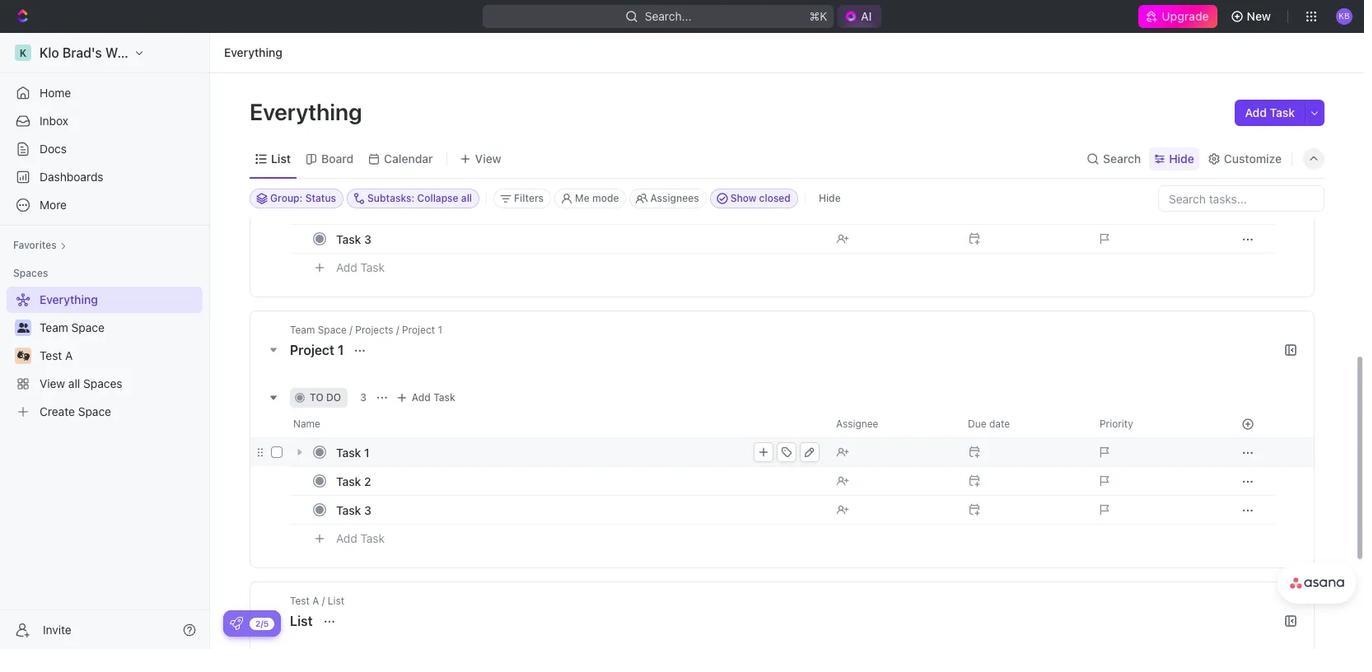 Task type: locate. For each thing, give the bounding box(es) containing it.
upgrade
[[1162, 9, 1209, 23]]

0 vertical spatial task 3 link
[[332, 227, 823, 251]]

space for create space
[[78, 405, 111, 419]]

space up project 1
[[318, 324, 347, 336]]

task 3 link down ‎task 2 link on the bottom of the page
[[332, 498, 823, 522]]

1 task 3 from the top
[[336, 232, 372, 246]]

1 horizontal spatial 1
[[364, 445, 370, 459]]

tree inside sidebar navigation
[[7, 287, 203, 425]]

1 vertical spatial a
[[312, 595, 319, 607]]

0 horizontal spatial /
[[322, 595, 325, 607]]

2/5
[[255, 618, 269, 628]]

due date button
[[958, 411, 1090, 438]]

0 horizontal spatial a
[[65, 349, 73, 363]]

0 vertical spatial task 3
[[336, 232, 372, 246]]

task 3 down task 2
[[336, 232, 372, 246]]

0 vertical spatial view
[[475, 151, 502, 165]]

new button
[[1224, 3, 1281, 30]]

0 vertical spatial ‎task
[[336, 445, 361, 459]]

space down view all spaces link
[[78, 405, 111, 419]]

k
[[20, 47, 27, 59]]

0 vertical spatial 3
[[364, 232, 372, 246]]

space for team space
[[71, 321, 105, 335]]

3 for first task 3 "link"
[[364, 232, 372, 246]]

2 task 3 link from the top
[[332, 498, 823, 522]]

home link
[[7, 80, 203, 106]]

2 vertical spatial list
[[290, 614, 316, 629]]

a inside "link"
[[65, 349, 73, 363]]

‎task for ‎task 1
[[336, 445, 361, 459]]

1
[[438, 324, 443, 336], [338, 343, 344, 358], [364, 445, 370, 459]]

view down "test a" in the bottom of the page
[[40, 377, 65, 391]]

show closed button
[[710, 189, 798, 208]]

view up filters dropdown button
[[475, 151, 502, 165]]

hide right closed
[[819, 192, 841, 204]]

1 up ‎task 2
[[364, 445, 370, 459]]

1 horizontal spatial a
[[312, 595, 319, 607]]

team up project 1
[[290, 324, 315, 336]]

Search tasks... text field
[[1159, 186, 1324, 211]]

1 vertical spatial everything link
[[7, 287, 199, 313]]

team space / projects / project 1
[[290, 324, 443, 336]]

1 horizontal spatial test
[[290, 595, 310, 607]]

onboarding checklist button image
[[230, 617, 243, 630]]

0 horizontal spatial 1
[[338, 343, 344, 358]]

hide right search
[[1169, 151, 1195, 165]]

0 horizontal spatial project
[[290, 343, 335, 358]]

0 horizontal spatial hide
[[819, 192, 841, 204]]

0 vertical spatial all
[[461, 192, 472, 204]]

‎task down ‎task 1
[[336, 474, 361, 488]]

1 horizontal spatial spaces
[[83, 377, 122, 391]]

task 3 link down the task 2 link
[[332, 227, 823, 251]]

3 right do
[[360, 391, 367, 404]]

1 inside the ‎task 1 link
[[364, 445, 370, 459]]

upgrade link
[[1139, 5, 1218, 28]]

team inside sidebar navigation
[[40, 321, 68, 335]]

search...
[[645, 9, 692, 23]]

me mode
[[575, 192, 619, 204]]

inbox
[[40, 114, 68, 128]]

2 2 from the top
[[364, 474, 371, 488]]

view inside tree
[[40, 377, 65, 391]]

1 horizontal spatial all
[[461, 192, 472, 204]]

/
[[350, 324, 353, 336], [396, 324, 399, 336], [322, 595, 325, 607]]

2 vertical spatial everything
[[40, 293, 98, 307]]

assignees button
[[630, 189, 707, 208]]

everything link
[[220, 43, 287, 63], [7, 287, 199, 313]]

view for view
[[475, 151, 502, 165]]

everything
[[224, 45, 282, 59], [250, 98, 367, 125], [40, 293, 98, 307]]

view
[[475, 151, 502, 165], [40, 377, 65, 391]]

/ for projects
[[350, 324, 353, 336]]

task
[[1270, 105, 1295, 119], [336, 203, 361, 217], [336, 232, 361, 246], [361, 260, 385, 274], [434, 391, 455, 404], [336, 503, 361, 517], [361, 531, 385, 545]]

3
[[364, 232, 372, 246], [360, 391, 367, 404], [364, 503, 372, 517]]

onboarding checklist button element
[[230, 617, 243, 630]]

test for test a
[[40, 349, 62, 363]]

2 right status
[[364, 203, 371, 217]]

add task
[[1246, 105, 1295, 119], [336, 260, 385, 274], [412, 391, 455, 404], [336, 531, 385, 545]]

task 3 for first task 3 "link"
[[336, 232, 372, 246]]

1 vertical spatial test
[[290, 595, 310, 607]]

1 horizontal spatial team
[[290, 324, 315, 336]]

1 vertical spatial view
[[40, 377, 65, 391]]

2 ‎task from the top
[[336, 474, 361, 488]]

date
[[990, 418, 1010, 430]]

‎task up ‎task 2
[[336, 445, 361, 459]]

2
[[364, 203, 371, 217], [364, 474, 371, 488]]

spaces down favorites
[[13, 267, 48, 279]]

all right collapse
[[461, 192, 472, 204]]

2 down ‎task 1
[[364, 474, 371, 488]]

assignee
[[836, 418, 879, 430]]

name button
[[290, 411, 826, 438]]

hide button
[[812, 189, 848, 208]]

0 horizontal spatial team
[[40, 321, 68, 335]]

create
[[40, 405, 75, 419]]

0 horizontal spatial test
[[40, 349, 62, 363]]

2 inside ‎task 2 link
[[364, 474, 371, 488]]

project right projects
[[402, 324, 435, 336]]

1 vertical spatial spaces
[[83, 377, 122, 391]]

subtasks: collapse all
[[368, 192, 472, 204]]

a for test a
[[65, 349, 73, 363]]

0 vertical spatial 1
[[438, 324, 443, 336]]

filters button
[[494, 189, 551, 208]]

me
[[575, 192, 590, 204]]

3 down ‎task 2
[[364, 503, 372, 517]]

home
[[40, 86, 71, 100]]

1 2 from the top
[[364, 203, 371, 217]]

1 vertical spatial everything
[[250, 98, 367, 125]]

hide
[[1169, 151, 1195, 165], [819, 192, 841, 204]]

add task button
[[1236, 100, 1305, 126], [329, 258, 391, 278], [392, 388, 462, 408], [329, 529, 391, 549]]

tree
[[7, 287, 203, 425]]

hide inside button
[[819, 192, 841, 204]]

1 vertical spatial all
[[68, 377, 80, 391]]

0 horizontal spatial view
[[40, 377, 65, 391]]

spaces up create space link
[[83, 377, 122, 391]]

2 vertical spatial 3
[[364, 503, 372, 517]]

0 vertical spatial 2
[[364, 203, 371, 217]]

all up create space
[[68, 377, 80, 391]]

0 horizontal spatial all
[[68, 377, 80, 391]]

a
[[65, 349, 73, 363], [312, 595, 319, 607]]

list
[[271, 151, 291, 165], [328, 595, 345, 607], [290, 614, 316, 629]]

task 3
[[336, 232, 372, 246], [336, 503, 372, 517]]

more
[[40, 198, 67, 212]]

everything inside sidebar navigation
[[40, 293, 98, 307]]

2 vertical spatial 1
[[364, 445, 370, 459]]

1 horizontal spatial hide
[[1169, 151, 1195, 165]]

2 inside the task 2 link
[[364, 203, 371, 217]]

0 vertical spatial test
[[40, 349, 62, 363]]

/ for list
[[322, 595, 325, 607]]

view for view all spaces
[[40, 377, 65, 391]]

group: status
[[270, 192, 336, 204]]

3 down task 2
[[364, 232, 372, 246]]

‎task for ‎task 2
[[336, 474, 361, 488]]

‎task
[[336, 445, 361, 459], [336, 474, 361, 488]]

2 task 3 from the top
[[336, 503, 372, 517]]

project up to
[[290, 343, 335, 358]]

1 vertical spatial task 3
[[336, 503, 372, 517]]

all
[[461, 192, 472, 204], [68, 377, 80, 391]]

team up "test a" in the bottom of the page
[[40, 321, 68, 335]]

0 horizontal spatial everything link
[[7, 287, 199, 313]]

1 right projects
[[438, 324, 443, 336]]

everything link inside sidebar navigation
[[7, 287, 199, 313]]

team space
[[40, 321, 105, 335]]

docs
[[40, 142, 67, 156]]

spaces
[[13, 267, 48, 279], [83, 377, 122, 391]]

1 horizontal spatial /
[[350, 324, 353, 336]]

1 down team space / projects / project 1
[[338, 343, 344, 358]]

priority button
[[1090, 411, 1222, 438]]

test inside "link"
[[40, 349, 62, 363]]

board link
[[318, 147, 354, 170]]

0 vertical spatial a
[[65, 349, 73, 363]]

space
[[71, 321, 105, 335], [318, 324, 347, 336], [78, 405, 111, 419]]

hide inside dropdown button
[[1169, 151, 1195, 165]]

‎task 2
[[336, 474, 371, 488]]

0 vertical spatial spaces
[[13, 267, 48, 279]]

kb button
[[1332, 3, 1358, 30]]

add
[[1246, 105, 1267, 119], [336, 260, 357, 274], [412, 391, 431, 404], [336, 531, 357, 545]]

tree containing everything
[[7, 287, 203, 425]]

team
[[40, 321, 68, 335], [290, 324, 315, 336]]

1 ‎task from the top
[[336, 445, 361, 459]]

1 vertical spatial hide
[[819, 192, 841, 204]]

calendar link
[[381, 147, 433, 170]]

task 3 down ‎task 2
[[336, 503, 372, 517]]

due
[[968, 418, 987, 430]]

view inside button
[[475, 151, 502, 165]]

1 for ‎task 1
[[364, 445, 370, 459]]

project
[[402, 324, 435, 336], [290, 343, 335, 358]]

1 vertical spatial 2
[[364, 474, 371, 488]]

1 vertical spatial ‎task
[[336, 474, 361, 488]]

subtasks:
[[368, 192, 415, 204]]

space for team space / projects / project 1
[[318, 324, 347, 336]]

ai
[[861, 9, 872, 23]]

1 vertical spatial 1
[[338, 343, 344, 358]]

1 vertical spatial 3
[[360, 391, 367, 404]]

task 3 link
[[332, 227, 823, 251], [332, 498, 823, 522]]

0 horizontal spatial spaces
[[13, 267, 48, 279]]

1 horizontal spatial project
[[402, 324, 435, 336]]

workspace
[[105, 45, 174, 60]]

team for team space / projects / project 1
[[290, 324, 315, 336]]

1 vertical spatial task 3 link
[[332, 498, 823, 522]]

0 vertical spatial hide
[[1169, 151, 1195, 165]]

‎task 2 link
[[332, 469, 823, 493]]

0 vertical spatial project
[[402, 324, 435, 336]]

test
[[40, 349, 62, 363], [290, 595, 310, 607]]

1 vertical spatial list
[[328, 595, 345, 607]]

0 vertical spatial everything link
[[220, 43, 287, 63]]

1 horizontal spatial view
[[475, 151, 502, 165]]

space up "test a" in the bottom of the page
[[71, 321, 105, 335]]



Task type: vqa. For each thing, say whether or not it's contained in the screenshot.
'Spaces'
yes



Task type: describe. For each thing, give the bounding box(es) containing it.
create space
[[40, 405, 111, 419]]

kb
[[1339, 11, 1350, 21]]

1 vertical spatial project
[[290, 343, 335, 358]]

3 for 2nd task 3 "link" from the top
[[364, 503, 372, 517]]

assignees
[[650, 192, 699, 204]]

projects
[[355, 324, 394, 336]]

create space link
[[7, 399, 199, 425]]

2 horizontal spatial /
[[396, 324, 399, 336]]

user group image
[[17, 323, 29, 333]]

favorites button
[[7, 236, 73, 255]]

hands asl interpreting image
[[17, 351, 29, 361]]

calendar
[[384, 151, 433, 165]]

view all spaces
[[40, 377, 122, 391]]

test a link
[[40, 343, 199, 369]]

sidebar navigation
[[0, 33, 213, 649]]

to
[[310, 391, 324, 404]]

task 2 link
[[332, 198, 823, 222]]

group:
[[270, 192, 303, 204]]

task 3 for 2nd task 3 "link" from the top
[[336, 503, 372, 517]]

view button
[[454, 139, 507, 178]]

klo
[[40, 45, 59, 60]]

list link
[[268, 147, 291, 170]]

test for test a / list
[[290, 595, 310, 607]]

a for test a / list
[[312, 595, 319, 607]]

collapse
[[417, 192, 459, 204]]

invite
[[43, 623, 72, 637]]

show closed
[[731, 192, 791, 204]]

closed
[[759, 192, 791, 204]]

1 task 3 link from the top
[[332, 227, 823, 251]]

ai button
[[838, 5, 882, 28]]

board
[[321, 151, 354, 165]]

do
[[326, 391, 341, 404]]

1 for project 1
[[338, 343, 344, 358]]

customize
[[1224, 151, 1282, 165]]

test a / list
[[290, 595, 345, 607]]

assignee button
[[826, 411, 958, 438]]

customize button
[[1203, 147, 1287, 170]]

favorites
[[13, 239, 57, 251]]

new
[[1247, 9, 1271, 23]]

search
[[1103, 151, 1141, 165]]

‎task 1 link
[[332, 440, 823, 464]]

me mode button
[[555, 189, 627, 208]]

2 for task 2
[[364, 203, 371, 217]]

team for team space
[[40, 321, 68, 335]]

klo brad's workspace, , element
[[15, 44, 31, 61]]

project 1
[[290, 343, 347, 358]]

view all spaces link
[[7, 371, 199, 397]]

brad's
[[63, 45, 102, 60]]

2 horizontal spatial 1
[[438, 324, 443, 336]]

show
[[731, 192, 757, 204]]

task 2
[[336, 203, 371, 217]]

2 for ‎task 2
[[364, 474, 371, 488]]

filters
[[514, 192, 544, 204]]

search button
[[1082, 147, 1146, 170]]

inbox link
[[7, 108, 203, 134]]

to do
[[310, 391, 341, 404]]

0 vertical spatial everything
[[224, 45, 282, 59]]

view button
[[454, 147, 507, 170]]

1 horizontal spatial everything link
[[220, 43, 287, 63]]

dashboards
[[40, 170, 104, 184]]

priority
[[1100, 418, 1134, 430]]

test a
[[40, 349, 73, 363]]

due date
[[968, 418, 1010, 430]]

hide button
[[1150, 147, 1200, 170]]

status
[[305, 192, 336, 204]]

docs link
[[7, 136, 203, 162]]

klo brad's workspace
[[40, 45, 174, 60]]

mode
[[592, 192, 619, 204]]

more button
[[7, 192, 203, 218]]

all inside sidebar navigation
[[68, 377, 80, 391]]

team space link
[[40, 315, 199, 341]]

⌘k
[[809, 9, 827, 23]]

name
[[293, 418, 320, 430]]

dashboards link
[[7, 164, 203, 190]]

‎task 1
[[336, 445, 370, 459]]

0 vertical spatial list
[[271, 151, 291, 165]]



